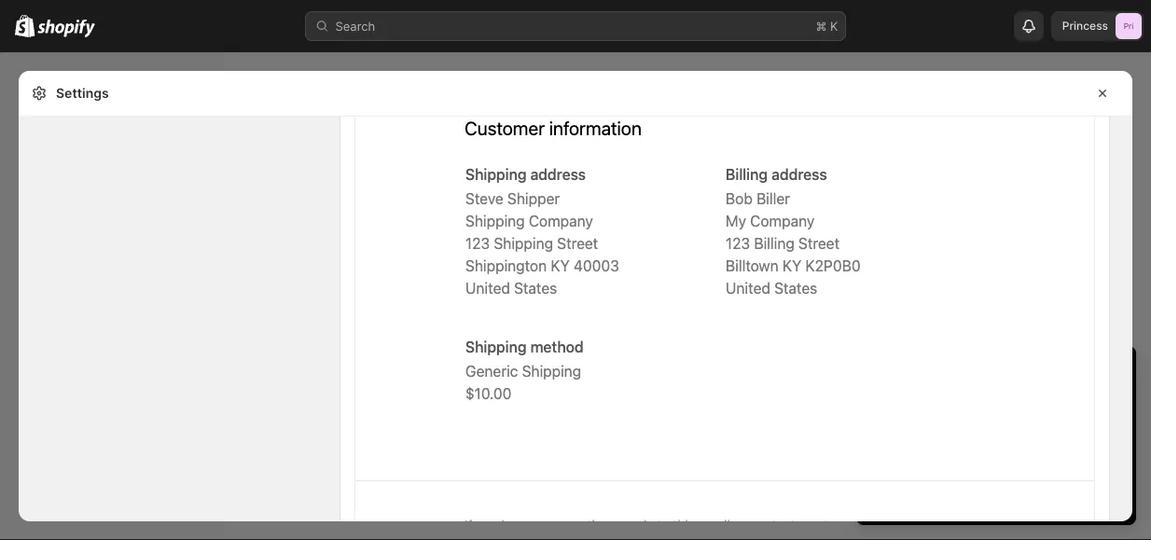 Task type: describe. For each thing, give the bounding box(es) containing it.
princess image
[[1116, 13, 1142, 39]]

settings dialog
[[19, 71, 1133, 522]]

settings inside settings dialog
[[56, 85, 109, 101]]

and
[[961, 453, 982, 467]]

1 horizontal spatial shopify image
[[38, 19, 95, 38]]

features
[[1049, 453, 1097, 467]]

0 horizontal spatial shopify image
[[15, 15, 35, 37]]

customize
[[1025, 434, 1084, 448]]



Task type: vqa. For each thing, say whether or not it's contained in the screenshot.
ends
no



Task type: locate. For each thing, give the bounding box(es) containing it.
bonus
[[1011, 453, 1046, 467]]

online
[[890, 453, 924, 467]]

home link
[[11, 67, 213, 93]]

settings link
[[11, 499, 213, 525]]

search
[[335, 19, 375, 33]]

shopify image
[[15, 15, 35, 37], [38, 19, 95, 38]]

to
[[1010, 434, 1022, 448]]

your
[[1087, 434, 1113, 448]]

⌘ k
[[816, 19, 838, 33]]

0 vertical spatial settings
[[56, 85, 109, 101]]

1 vertical spatial settings
[[45, 505, 93, 519]]

add
[[985, 453, 1007, 467]]

princess
[[1063, 19, 1108, 33]]

settings inside settings link
[[45, 505, 93, 519]]

1 day left in your trial element
[[857, 395, 1136, 525]]

⌘
[[816, 19, 827, 33]]

to customize your online store and add bonus features
[[890, 434, 1113, 467]]

store
[[928, 453, 957, 467]]

settings
[[56, 85, 109, 101], [45, 505, 93, 519]]

k
[[830, 19, 838, 33]]

home
[[45, 73, 79, 87]]



